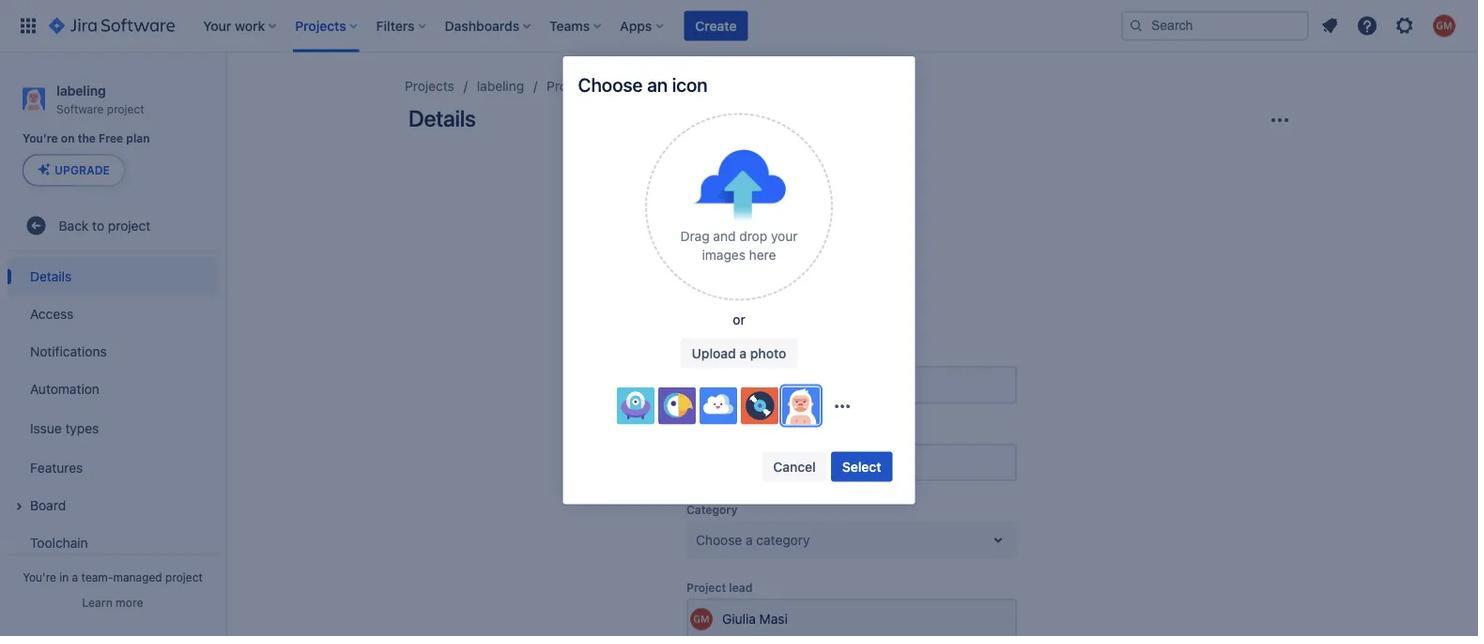 Task type: describe. For each thing, give the bounding box(es) containing it.
project for labeling software project
[[107, 102, 144, 115]]

you're for you're in a team-managed project
[[23, 571, 56, 584]]

upload a photo button
[[680, 339, 798, 369]]

team-
[[81, 571, 113, 584]]

giulia masi image
[[690, 608, 713, 631]]

choose an icon dialog
[[563, 56, 915, 505]]

name
[[686, 349, 718, 362]]

access link
[[8, 295, 218, 333]]

issue types
[[30, 421, 99, 436]]

toolchain link
[[8, 524, 218, 562]]

upload a photo
[[692, 346, 786, 361]]

back to project
[[59, 218, 151, 233]]

learn more button
[[82, 595, 143, 610]]

a for category
[[746, 532, 753, 548]]

notifications
[[30, 344, 107, 359]]

you're in a team-managed project
[[23, 571, 203, 584]]

open image
[[987, 529, 1009, 552]]

in
[[59, 571, 69, 584]]

key
[[686, 426, 707, 439]]

drop
[[739, 229, 767, 244]]

Search field
[[1121, 11, 1309, 41]]

to
[[92, 218, 104, 233]]

project for project lead
[[686, 581, 726, 594]]

projects link
[[405, 75, 454, 98]]

choose for choose an icon
[[578, 74, 643, 96]]

choose an icon
[[578, 74, 708, 96]]

issue
[[30, 421, 62, 436]]

types
[[65, 421, 99, 436]]

2 vertical spatial a
[[72, 571, 78, 584]]

learn more
[[82, 596, 143, 609]]

free
[[99, 132, 123, 145]]

features
[[30, 460, 83, 476]]

toolchain
[[30, 535, 88, 551]]

or
[[733, 312, 745, 327]]

learn
[[82, 596, 113, 609]]

show more image
[[827, 391, 857, 421]]

create button
[[684, 11, 748, 41]]

2 vertical spatial project
[[165, 571, 203, 584]]

the
[[78, 132, 96, 145]]

Key field
[[688, 446, 1015, 480]]

automation
[[30, 381, 99, 397]]

group containing details
[[8, 252, 218, 605]]

images
[[702, 247, 745, 263]]

upgrade
[[54, 164, 110, 177]]

giulia
[[722, 612, 756, 627]]



Task type: vqa. For each thing, say whether or not it's contained in the screenshot.
open image at the right of page
yes



Task type: locate. For each thing, give the bounding box(es) containing it.
project lead
[[686, 581, 752, 594]]

a for photo
[[739, 346, 747, 361]]

features link
[[8, 449, 218, 487]]

masi
[[759, 612, 788, 627]]

project
[[547, 78, 590, 94], [686, 581, 726, 594]]

cancel button
[[762, 452, 827, 482]]

back
[[59, 218, 89, 233]]

managed
[[113, 571, 162, 584]]

project right the 'managed'
[[165, 571, 203, 584]]

access
[[30, 306, 74, 322]]

project left 'settings'
[[547, 78, 590, 94]]

jira software image
[[49, 15, 175, 37], [49, 15, 175, 37]]

photo
[[750, 346, 786, 361]]

1 vertical spatial project
[[686, 581, 726, 594]]

lead
[[729, 581, 752, 594]]

1 horizontal spatial project
[[686, 581, 726, 594]]

project up "plan"
[[107, 102, 144, 115]]

project right to
[[108, 218, 151, 233]]

create banner
[[0, 0, 1478, 53]]

on
[[61, 132, 75, 145]]

project settings link
[[547, 75, 642, 98]]

you're left in
[[23, 571, 56, 584]]

an
[[647, 74, 668, 96]]

project avatar image
[[792, 158, 912, 278]]

project up giulia masi icon
[[686, 581, 726, 594]]

0 vertical spatial choose
[[578, 74, 643, 96]]

1 vertical spatial a
[[746, 532, 753, 548]]

project for back to project
[[108, 218, 151, 233]]

labeling for labeling
[[477, 78, 524, 94]]

labeling inside labeling software project
[[56, 83, 106, 98]]

1 vertical spatial details
[[30, 269, 72, 284]]

project for project settings
[[547, 78, 590, 94]]

automation link
[[8, 370, 218, 408]]

0 horizontal spatial labeling
[[56, 83, 106, 98]]

details
[[408, 105, 476, 131], [30, 269, 72, 284]]

choose left the an
[[578, 74, 643, 96]]

back to project link
[[8, 207, 218, 244]]

icon
[[672, 74, 708, 96]]

select button
[[831, 452, 893, 482]]

1 you're from the top
[[23, 132, 58, 145]]

upload image image
[[692, 150, 786, 222]]

select
[[842, 459, 881, 475]]

board button
[[8, 487, 218, 524]]

a right in
[[72, 571, 78, 584]]

1 horizontal spatial details
[[408, 105, 476, 131]]

project settings
[[547, 78, 642, 94]]

choose down category
[[696, 532, 742, 548]]

settings
[[593, 78, 642, 94]]

you're on the free plan
[[23, 132, 150, 145]]

primary element
[[11, 0, 1121, 52]]

choose a category
[[696, 532, 810, 548]]

here
[[749, 247, 776, 263]]

0 vertical spatial details
[[408, 105, 476, 131]]

category
[[756, 532, 810, 548]]

category
[[686, 504, 737, 517]]

more
[[116, 596, 143, 609]]

0 vertical spatial project
[[547, 78, 590, 94]]

project
[[107, 102, 144, 115], [108, 218, 151, 233], [165, 571, 203, 584]]

0 horizontal spatial choose
[[578, 74, 643, 96]]

details inside details link
[[30, 269, 72, 284]]

details up access
[[30, 269, 72, 284]]

details down projects link
[[408, 105, 476, 131]]

labeling for labeling software project
[[56, 83, 106, 98]]

a
[[739, 346, 747, 361], [746, 532, 753, 548], [72, 571, 78, 584]]

projects
[[405, 78, 454, 94]]

1 horizontal spatial labeling
[[477, 78, 524, 94]]

cancel
[[773, 459, 816, 475]]

search image
[[1129, 18, 1144, 33]]

2 you're from the top
[[23, 571, 56, 584]]

choose for choose a category
[[696, 532, 742, 548]]

board
[[30, 498, 66, 513]]

drag and drop your images here
[[680, 229, 798, 263]]

a inside button
[[739, 346, 747, 361]]

issue types link
[[8, 408, 218, 449]]

you're left on
[[23, 132, 58, 145]]

labeling up software
[[56, 83, 106, 98]]

upload
[[692, 346, 736, 361]]

0 horizontal spatial details
[[30, 269, 72, 284]]

select a default avatar option group
[[617, 387, 824, 425]]

group
[[8, 252, 218, 605]]

plan
[[126, 132, 150, 145]]

you're for you're on the free plan
[[23, 132, 58, 145]]

0 horizontal spatial project
[[547, 78, 590, 94]]

labeling
[[477, 78, 524, 94], [56, 83, 106, 98]]

details link
[[8, 258, 218, 295]]

your
[[771, 229, 798, 244]]

choose
[[578, 74, 643, 96], [696, 532, 742, 548]]

a left category
[[746, 532, 753, 548]]

labeling software project
[[56, 83, 144, 115]]

0 vertical spatial you're
[[23, 132, 58, 145]]

1 horizontal spatial choose
[[696, 532, 742, 548]]

drag
[[680, 229, 710, 244]]

1 vertical spatial project
[[108, 218, 151, 233]]

0 vertical spatial project
[[107, 102, 144, 115]]

1 vertical spatial you're
[[23, 571, 56, 584]]

labeling right projects
[[477, 78, 524, 94]]

create
[[695, 18, 737, 33]]

choose inside choose an icon dialog
[[578, 74, 643, 96]]

project inside labeling software project
[[107, 102, 144, 115]]

giulia masi
[[722, 612, 788, 627]]

upgrade button
[[23, 155, 124, 185]]

and
[[713, 229, 736, 244]]

a left "photo" on the bottom
[[739, 346, 747, 361]]

drag and drop your images here element
[[659, 227, 819, 265]]

labeling link
[[477, 75, 524, 98]]

software
[[56, 102, 104, 115]]

notifications link
[[8, 333, 218, 370]]

you're
[[23, 132, 58, 145], [23, 571, 56, 584]]

1 vertical spatial choose
[[696, 532, 742, 548]]

0 vertical spatial a
[[739, 346, 747, 361]]

Name field
[[688, 369, 1015, 402]]



